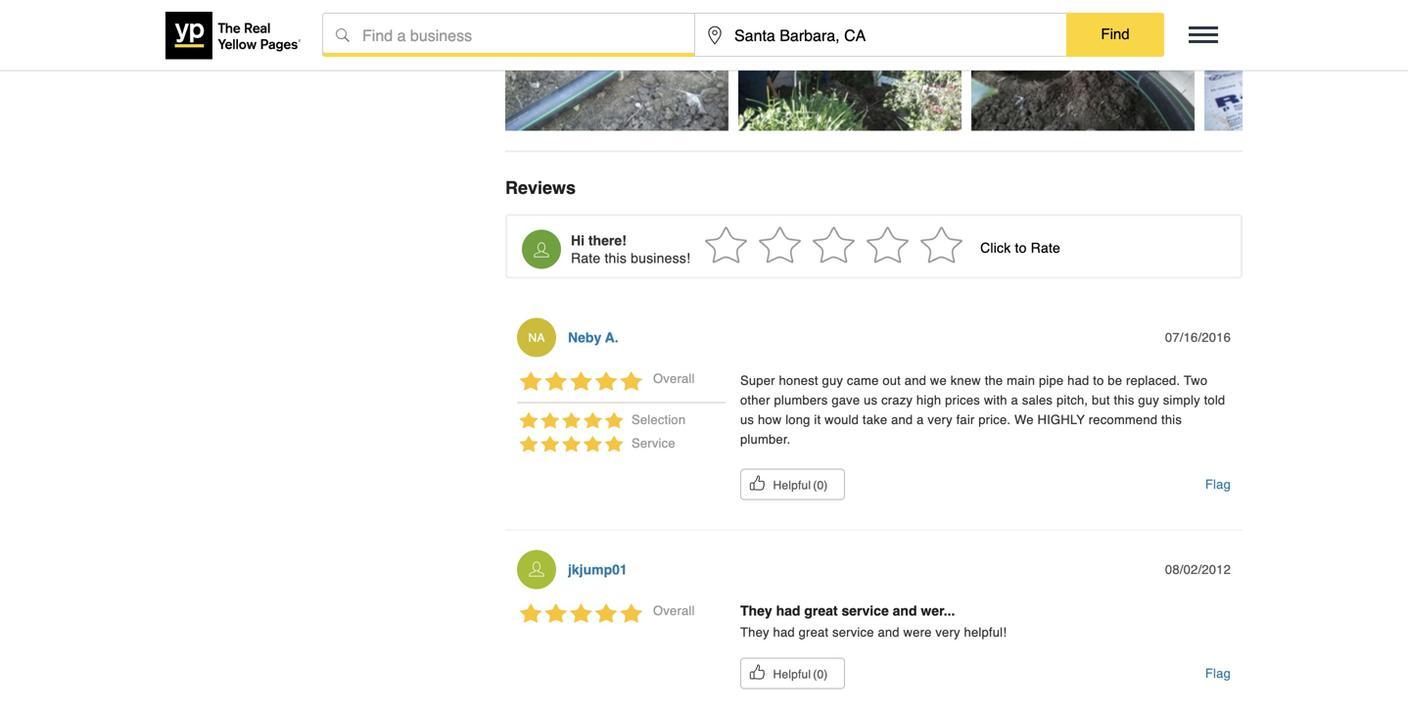 Task type: describe. For each thing, give the bounding box(es) containing it.
had inside super honest guy came out and we knew the main pipe had to be replaced. two other plumbers gave us crazy high prices with a sales pitch, but this guy simply told us how long it would take and a very fair price. we highly recommend this plumber.
[[1068, 373, 1090, 388]]

2
[[753, 240, 761, 256]]

sales
[[1022, 393, 1053, 408]]

1 horizontal spatial guy
[[1139, 393, 1160, 408]]

3
[[807, 240, 815, 256]]

business!
[[631, 250, 691, 266]]

helpful for jkjump01
[[773, 667, 811, 681]]

be
[[1108, 373, 1123, 388]]

overall for jkjump01
[[653, 604, 695, 618]]

plumbers
[[774, 393, 828, 408]]

neby a.
[[568, 330, 619, 345]]

plumber.
[[741, 432, 791, 447]]

rate for to
[[1031, 240, 1061, 256]]

Where? text field
[[695, 14, 1067, 57]]

flag for neby a.
[[1206, 477, 1231, 492]]

find button
[[1067, 13, 1165, 56]]

jkjump01
[[568, 562, 628, 578]]

2 vertical spatial had
[[773, 625, 795, 640]]

it
[[814, 413, 821, 427]]

the real yellow pages logo image
[[166, 12, 303, 59]]

jkjump01 link
[[568, 562, 628, 578]]

simply
[[1163, 393, 1201, 408]]

honest
[[779, 373, 819, 388]]

2 vertical spatial this
[[1162, 413, 1182, 427]]

hi
[[571, 233, 585, 248]]

main
[[1007, 373, 1036, 388]]

0 vertical spatial great
[[805, 603, 838, 619]]

they had great service and wer... they had great service and were very helpful!
[[741, 603, 1007, 640]]

flag link for jkjump01
[[1206, 658, 1231, 689]]

super
[[741, 373, 776, 388]]

1 horizontal spatial us
[[864, 393, 878, 408]]

2 oscar's plumbing & rooter service - van nuys, ca image from the left
[[739, 0, 962, 131]]

2 they from the top
[[741, 625, 770, 640]]

overall for neby a.
[[653, 371, 695, 386]]

1 vertical spatial service
[[833, 625, 874, 640]]

4
[[861, 240, 869, 256]]

fair
[[957, 413, 975, 427]]

selection
[[632, 413, 686, 427]]

but
[[1092, 393, 1111, 408]]

prices
[[945, 393, 981, 408]]

told
[[1204, 393, 1226, 408]]

knew
[[951, 373, 981, 388]]

wer...
[[921, 603, 955, 619]]

click to rate
[[981, 240, 1061, 256]]

a.
[[605, 330, 619, 345]]

highly
[[1038, 413, 1085, 427]]

hi there! rate this business!
[[571, 233, 691, 266]]

na
[[528, 331, 545, 345]]

very inside super honest guy came out and we knew the main pipe had to be replaced. two other plumbers gave us crazy high prices with a sales pitch, but this guy simply told us how long it would take and a very fair price. we highly recommend this plumber.
[[928, 413, 953, 427]]

other
[[741, 393, 771, 408]]

this inside hi there! rate this business!
[[605, 250, 627, 266]]

1 oscar's plumbing & rooter service - van nuys, ca image from the left
[[505, 0, 729, 131]]

rate for there!
[[571, 250, 601, 266]]

super honest guy came out and we knew the main pipe had to be replaced. two other plumbers gave us crazy high prices with a sales pitch, but this guy simply told us how long it would take and a very fair price. we highly recommend this plumber.
[[741, 373, 1226, 447]]

1 horizontal spatial a
[[1011, 393, 1019, 408]]

and down crazy
[[891, 413, 913, 427]]

07/16/2016
[[1166, 330, 1231, 345]]

3 oscar's plumbing & rooter service - van nuys, ca image from the left
[[972, 0, 1195, 131]]

two
[[1184, 373, 1208, 388]]

service
[[632, 436, 676, 451]]



Task type: vqa. For each thing, say whether or not it's contained in the screenshot.
medical
no



Task type: locate. For each thing, give the bounding box(es) containing it.
would
[[825, 413, 859, 427]]

1 vertical spatial they
[[741, 625, 770, 640]]

08/02/2012
[[1166, 562, 1231, 577]]

and
[[905, 373, 927, 388], [891, 413, 913, 427], [893, 603, 917, 619], [878, 625, 900, 640]]

5
[[915, 240, 923, 256]]

helpful!
[[964, 625, 1007, 640]]

0 vertical spatial very
[[928, 413, 953, 427]]

oscar's plumbing & rooter service - van nuys, ca image
[[505, 0, 729, 131], [739, 0, 962, 131], [972, 0, 1195, 131], [1205, 0, 1409, 131]]

helpful (0) for neby a.
[[773, 479, 828, 492]]

0 vertical spatial guy
[[822, 373, 844, 388]]

crazy
[[882, 393, 913, 408]]

flag link
[[1206, 469, 1231, 500], [1206, 658, 1231, 689]]

neby a. link
[[568, 330, 619, 345]]

1 vertical spatial helpful (0)
[[773, 667, 828, 681]]

1 vertical spatial had
[[776, 603, 801, 619]]

helpful (0) down they had great service and wer... they had great service and were very helpful!
[[773, 667, 828, 681]]

2 flag link from the top
[[1206, 658, 1231, 689]]

2 overall from the top
[[653, 604, 695, 618]]

this up recommend
[[1114, 393, 1135, 408]]

1 vertical spatial flag
[[1206, 666, 1231, 681]]

1 horizontal spatial to
[[1093, 373, 1104, 388]]

1 vertical spatial (0)
[[813, 667, 828, 681]]

and up were
[[893, 603, 917, 619]]

recommend
[[1089, 413, 1158, 427]]

(0) for jkjump01
[[813, 667, 828, 681]]

0 vertical spatial to
[[1015, 240, 1027, 256]]

helpful
[[773, 479, 811, 492], [773, 667, 811, 681]]

find
[[1101, 25, 1130, 43]]

guy down the replaced.
[[1139, 393, 1160, 408]]

the
[[985, 373, 1003, 388]]

we
[[930, 373, 947, 388]]

0 vertical spatial this
[[605, 250, 627, 266]]

1 vertical spatial very
[[936, 625, 961, 640]]

0 vertical spatial (0)
[[813, 479, 828, 492]]

Find a business text field
[[323, 14, 695, 57]]

reviews
[[505, 178, 576, 198]]

rate
[[1031, 240, 1061, 256], [571, 250, 601, 266]]

long
[[786, 413, 811, 427]]

came
[[847, 373, 879, 388]]

0 vertical spatial had
[[1068, 373, 1090, 388]]

(0) for neby a.
[[813, 479, 828, 492]]

0 vertical spatial a
[[1011, 393, 1019, 408]]

high
[[917, 393, 942, 408]]

(0) down the it
[[813, 479, 828, 492]]

us down other
[[741, 413, 754, 427]]

2 horizontal spatial this
[[1162, 413, 1182, 427]]

great
[[805, 603, 838, 619], [799, 625, 829, 640]]

very down high
[[928, 413, 953, 427]]

0 vertical spatial service
[[842, 603, 889, 619]]

helpful for neby a.
[[773, 479, 811, 492]]

and left were
[[878, 625, 900, 640]]

there!
[[589, 233, 627, 248]]

flag
[[1206, 477, 1231, 492], [1206, 666, 1231, 681]]

rate right click
[[1031, 240, 1061, 256]]

to inside super honest guy came out and we knew the main pipe had to be replaced. two other plumbers gave us crazy high prices with a sales pitch, but this guy simply told us how long it would take and a very fair price. we highly recommend this plumber.
[[1093, 373, 1104, 388]]

1 vertical spatial flag link
[[1206, 658, 1231, 689]]

4 oscar's plumbing & rooter service - van nuys, ca image from the left
[[1205, 0, 1409, 131]]

very inside they had great service and wer... they had great service and were very helpful!
[[936, 625, 961, 640]]

this
[[605, 250, 627, 266], [1114, 393, 1135, 408], [1162, 413, 1182, 427]]

2 flag from the top
[[1206, 666, 1231, 681]]

1 vertical spatial this
[[1114, 393, 1135, 408]]

helpful (0) for jkjump01
[[773, 667, 828, 681]]

guy up gave
[[822, 373, 844, 388]]

1 vertical spatial us
[[741, 413, 754, 427]]

take
[[863, 413, 888, 427]]

to
[[1015, 240, 1027, 256], [1093, 373, 1104, 388]]

pitch,
[[1057, 393, 1088, 408]]

1 helpful (0) from the top
[[773, 479, 828, 492]]

a right the with
[[1011, 393, 1019, 408]]

flag link for neby a.
[[1206, 469, 1231, 500]]

were
[[904, 625, 932, 640]]

0 horizontal spatial us
[[741, 413, 754, 427]]

they
[[741, 603, 773, 619], [741, 625, 770, 640]]

us
[[864, 393, 878, 408], [741, 413, 754, 427]]

guy
[[822, 373, 844, 388], [1139, 393, 1160, 408]]

0 horizontal spatial this
[[605, 250, 627, 266]]

price.
[[979, 413, 1011, 427]]

service left wer...
[[842, 603, 889, 619]]

rate inside hi there! rate this business!
[[571, 250, 601, 266]]

0 vertical spatial us
[[864, 393, 878, 408]]

helpful (0)
[[773, 479, 828, 492], [773, 667, 828, 681]]

1 (0) from the top
[[813, 479, 828, 492]]

0 vertical spatial overall
[[653, 371, 695, 386]]

helpful down they had great service and wer... they had great service and were very helpful!
[[773, 667, 811, 681]]

1 overall from the top
[[653, 371, 695, 386]]

0 horizontal spatial guy
[[822, 373, 844, 388]]

to right click
[[1015, 240, 1027, 256]]

service left were
[[833, 625, 874, 640]]

0 horizontal spatial to
[[1015, 240, 1027, 256]]

this down there!
[[605, 250, 627, 266]]

1 vertical spatial to
[[1093, 373, 1104, 388]]

1 helpful from the top
[[773, 479, 811, 492]]

1 horizontal spatial rate
[[1031, 240, 1061, 256]]

with
[[984, 393, 1008, 408]]

gave
[[832, 393, 860, 408]]

us up take in the bottom of the page
[[864, 393, 878, 408]]

click
[[981, 240, 1011, 256]]

1 horizontal spatial this
[[1114, 393, 1135, 408]]

overall
[[653, 371, 695, 386], [653, 604, 695, 618]]

rate down hi
[[571, 250, 601, 266]]

to left 'be'
[[1093, 373, 1104, 388]]

0 vertical spatial flag link
[[1206, 469, 1231, 500]]

1 they from the top
[[741, 603, 773, 619]]

0 horizontal spatial rate
[[571, 250, 601, 266]]

very down wer...
[[936, 625, 961, 640]]

helpful (0) down "plumber."
[[773, 479, 828, 492]]

1 vertical spatial a
[[917, 413, 924, 427]]

and left we
[[905, 373, 927, 388]]

0 vertical spatial helpful (0)
[[773, 479, 828, 492]]

pipe
[[1039, 373, 1064, 388]]

service
[[842, 603, 889, 619], [833, 625, 874, 640]]

we
[[1015, 413, 1034, 427]]

1 flag link from the top
[[1206, 469, 1231, 500]]

a down high
[[917, 413, 924, 427]]

had
[[1068, 373, 1090, 388], [776, 603, 801, 619], [773, 625, 795, 640]]

out
[[883, 373, 901, 388]]

neby
[[568, 330, 602, 345]]

flag for jkjump01
[[1206, 666, 1231, 681]]

1
[[699, 240, 707, 256]]

0 vertical spatial flag
[[1206, 477, 1231, 492]]

very
[[928, 413, 953, 427], [936, 625, 961, 640]]

1 vertical spatial helpful
[[773, 667, 811, 681]]

how
[[758, 413, 782, 427]]

(0) down they had great service and wer... they had great service and were very helpful!
[[813, 667, 828, 681]]

helpful down "plumber."
[[773, 479, 811, 492]]

1 vertical spatial overall
[[653, 604, 695, 618]]

2 helpful (0) from the top
[[773, 667, 828, 681]]

1 flag from the top
[[1206, 477, 1231, 492]]

2 helpful from the top
[[773, 667, 811, 681]]

0 horizontal spatial a
[[917, 413, 924, 427]]

1 vertical spatial guy
[[1139, 393, 1160, 408]]

(0)
[[813, 479, 828, 492], [813, 667, 828, 681]]

0 vertical spatial helpful
[[773, 479, 811, 492]]

replaced.
[[1126, 373, 1181, 388]]

0 vertical spatial they
[[741, 603, 773, 619]]

1 vertical spatial great
[[799, 625, 829, 640]]

a
[[1011, 393, 1019, 408], [917, 413, 924, 427]]

2 (0) from the top
[[813, 667, 828, 681]]

this down simply at the right
[[1162, 413, 1182, 427]]



